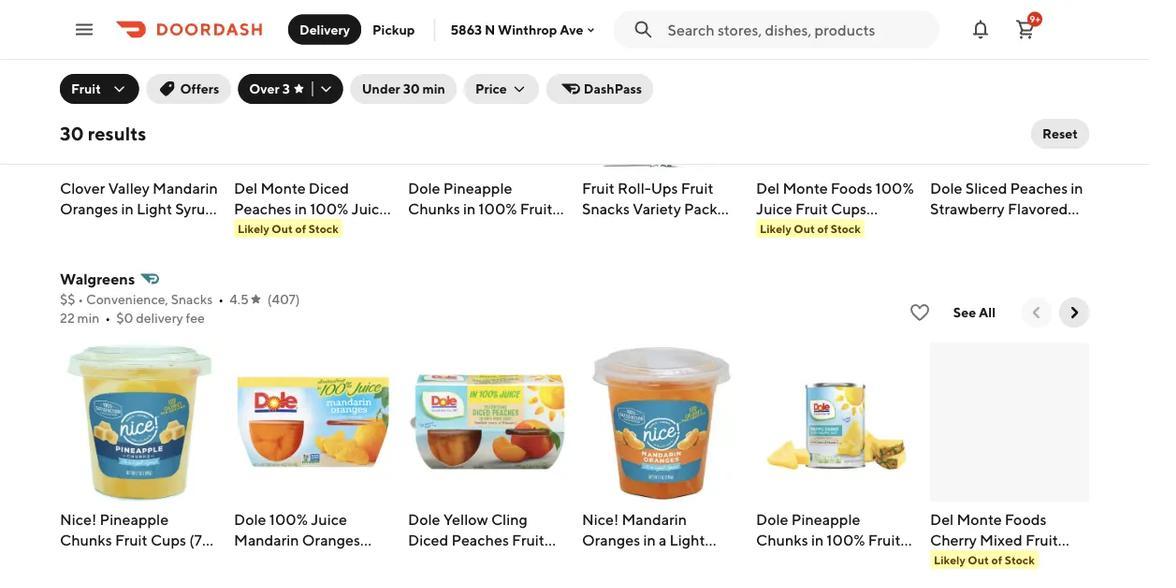 Task type: locate. For each thing, give the bounding box(es) containing it.
1 horizontal spatial del
[[756, 179, 780, 197]]

snacks up (10 at the right of the page
[[582, 200, 630, 218]]

peaches inside dole sliced peaches in strawberry flavored gel cups (4.3 oz x 4 ct)
[[1011, 179, 1068, 197]]

of for oranges
[[818, 222, 829, 235]]

likely
[[238, 222, 269, 235], [760, 222, 792, 235], [934, 553, 966, 566]]

0 vertical spatial min
[[423, 81, 446, 96]]

mandarin inside nice! mandarin oranges in a light syrup (7 oz)
[[622, 511, 687, 528]]

0 vertical spatial peaches
[[1011, 179, 1068, 197]]

1 horizontal spatial likely out of stock
[[760, 222, 861, 235]]

0 horizontal spatial light
[[137, 200, 172, 218]]

•
[[78, 292, 84, 307], [218, 292, 224, 307], [105, 310, 111, 326]]

x inside dole sliced peaches in strawberry flavored gel cups (4.3 oz x 4 ct)
[[1045, 220, 1052, 238]]

1 horizontal spatial peaches
[[452, 531, 509, 549]]

diced
[[309, 179, 349, 197], [408, 531, 449, 549]]

dashpass button
[[547, 74, 654, 104]]

pickup button
[[361, 15, 426, 44]]

0 horizontal spatial stock
[[309, 222, 339, 235]]

2 horizontal spatial of
[[992, 553, 1003, 566]]

oz inside dole 100% juice mandarin oranges fruit cups (4 oz x 4 ct)
[[326, 552, 341, 570]]

over 3 button
[[238, 74, 343, 104]]

(4 inside dole 100% juice mandarin oranges fruit cups (4 oz x 4 ct)
[[308, 552, 323, 570]]

$0
[[116, 310, 133, 326]]

juice
[[352, 200, 388, 218], [756, 200, 793, 218], [408, 220, 445, 238], [311, 511, 347, 528], [756, 552, 793, 570]]

1 horizontal spatial min
[[423, 81, 446, 96]]

x inside del monte diced peaches in 100% juice fruit cups (4 oz x 4 ct)
[[344, 220, 352, 238]]

Store search: begin typing to search for stores available on DoorDash text field
[[668, 19, 929, 40]]

0 horizontal spatial monte
[[261, 179, 306, 197]]

• right the $$
[[78, 292, 84, 307]]

pickup
[[373, 22, 415, 37]]

chunks
[[408, 200, 460, 218], [60, 531, 112, 549], [756, 531, 809, 549]]

(4
[[308, 220, 323, 238], [886, 220, 900, 238], [308, 552, 323, 570], [447, 552, 461, 570]]

syrup inside clover valley mandarin oranges in light syrup fruit cups snack (16 oz)
[[175, 200, 214, 218]]

oranges inside clover valley mandarin oranges in light syrup fruit cups snack (16 oz)
[[60, 200, 118, 218]]

• left $0
[[105, 310, 111, 326]]

foods inside the 'del monte foods cherry mixed fruit naturals cup (7 oz)'
[[1005, 511, 1047, 528]]

light inside nice! mandarin oranges in a light syrup (7 oz)
[[670, 531, 706, 549]]

syrup inside nice! mandarin oranges in a light syrup (7 oz)
[[582, 552, 622, 570]]

2 horizontal spatial stock
[[1005, 553, 1035, 566]]

30 right under at the left top
[[403, 81, 420, 96]]

0 horizontal spatial syrup
[[175, 200, 214, 218]]

4 inside the del monte foods 100% juice fruit cups mandarin oranges (4 oz x 4 ct)
[[786, 241, 795, 259]]

likely out of stock for juice
[[760, 222, 861, 235]]

1 vertical spatial light
[[670, 531, 706, 549]]

0 vertical spatial snacks
[[582, 200, 630, 218]]

0 horizontal spatial del
[[234, 179, 258, 197]]

fruit inside dole 100% juice mandarin oranges fruit cups (4 oz x 4 ct)
[[234, 552, 267, 570]]

of
[[295, 222, 306, 235], [818, 222, 829, 235], [992, 553, 1003, 566]]

0 horizontal spatial likely
[[238, 222, 269, 235]]

n
[[485, 22, 495, 37]]

price
[[476, 81, 507, 96]]

oz inside the del monte foods 100% juice fruit cups mandarin oranges (4 oz x 4 ct)
[[756, 241, 772, 259]]

0 horizontal spatial nice!
[[60, 511, 97, 528]]

2 horizontal spatial likely out of stock
[[934, 553, 1035, 566]]

del monte foods cherry mixed fruit naturals cup (7 oz)
[[931, 511, 1060, 570]]

winthrop
[[498, 22, 557, 37]]

1 horizontal spatial can
[[796, 552, 824, 570]]

cling
[[491, 511, 528, 528]]

cups inside dole sliced peaches in strawberry flavored gel cups (4.3 oz x 4 ct)
[[958, 220, 994, 238]]

mandarin
[[153, 179, 218, 197], [756, 220, 822, 238], [622, 511, 687, 528], [234, 531, 299, 549]]

over 3
[[249, 81, 290, 96]]

1 horizontal spatial of
[[818, 222, 829, 235]]

mandarin inside the del monte foods 100% juice fruit cups mandarin oranges (4 oz x 4 ct)
[[756, 220, 822, 238]]

• left 4.5
[[218, 292, 224, 307]]

1 vertical spatial 30
[[60, 123, 84, 145]]

light for valley
[[137, 200, 172, 218]]

results
[[88, 123, 146, 145]]

ct) inside the del monte foods 100% juice fruit cups mandarin oranges (4 oz x 4 ct)
[[798, 241, 817, 259]]

1 nice! from the left
[[60, 511, 97, 528]]

30
[[403, 81, 420, 96], [60, 123, 84, 145]]

of for (7
[[992, 553, 1003, 566]]

delivery button
[[288, 15, 361, 44]]

offers
[[180, 81, 219, 96]]

cups
[[831, 200, 867, 218], [95, 220, 131, 238], [270, 220, 305, 238], [958, 220, 994, 238], [151, 531, 186, 549], [270, 552, 305, 570], [408, 552, 444, 570]]

x inside dole yellow cling diced peaches fruit cups (4 oz x 4 ct)
[[483, 552, 490, 570]]

ct)
[[367, 220, 386, 238], [607, 220, 625, 238], [1067, 220, 1086, 238], [798, 241, 817, 259], [367, 552, 386, 570], [506, 552, 524, 570]]

del inside the 'del monte foods cherry mixed fruit naturals cup (7 oz)'
[[931, 511, 954, 528]]

30 left results
[[60, 123, 84, 145]]

0 horizontal spatial snacks
[[171, 292, 213, 307]]

in
[[1071, 179, 1084, 197], [121, 200, 134, 218], [295, 200, 307, 218], [463, 200, 476, 218], [644, 531, 656, 549], [812, 531, 824, 549]]

monte inside the 'del monte foods cherry mixed fruit naturals cup (7 oz)'
[[957, 511, 1002, 528]]

min right under at the left top
[[423, 81, 446, 96]]

stock for cups
[[309, 222, 339, 235]]

0 vertical spatial dole pineapple chunks in 100% fruit juice can (20 oz)
[[408, 179, 553, 238]]

syrup
[[175, 200, 214, 218], [582, 552, 622, 570]]

dole inside dole 100% juice mandarin oranges fruit cups (4 oz x 4 ct)
[[234, 511, 266, 528]]

peaches inside dole yellow cling diced peaches fruit cups (4 oz x 4 ct)
[[452, 531, 509, 549]]

0 horizontal spatial diced
[[309, 179, 349, 197]]

peaches up the flavored
[[1011, 179, 1068, 197]]

oz) inside clover valley mandarin oranges in light syrup fruit cups snack (16 oz)
[[60, 241, 81, 259]]

0 horizontal spatial •
[[78, 292, 84, 307]]

peaches
[[1011, 179, 1068, 197], [234, 200, 292, 218], [452, 531, 509, 549]]

juice inside del monte diced peaches in 100% juice fruit cups (4 oz x 4 ct)
[[352, 200, 388, 218]]

0 horizontal spatial (7
[[189, 531, 202, 549]]

oz) inside the 'del monte foods cherry mixed fruit naturals cup (7 oz)'
[[1039, 552, 1060, 570]]

oranges
[[60, 200, 118, 218], [825, 220, 883, 238], [302, 531, 360, 549], [582, 531, 641, 549]]

1 vertical spatial can
[[796, 552, 824, 570]]

4
[[355, 220, 364, 238], [1055, 220, 1064, 238], [786, 241, 795, 259], [355, 552, 364, 570], [493, 552, 503, 570]]

100% inside del monte diced peaches in 100% juice fruit cups (4 oz x 4 ct)
[[310, 200, 349, 218]]

1 horizontal spatial out
[[794, 222, 815, 235]]

del inside del monte diced peaches in 100% juice fruit cups (4 oz x 4 ct)
[[234, 179, 258, 197]]

snacks up fee
[[171, 292, 213, 307]]

1 horizontal spatial syrup
[[582, 552, 622, 570]]

snack
[[134, 220, 175, 238]]

all
[[979, 305, 996, 320]]

0 horizontal spatial (20
[[478, 220, 503, 238]]

nice! mandarin oranges in a light syrup (7 oz)
[[582, 511, 706, 570]]

0 horizontal spatial of
[[295, 222, 306, 235]]

1 vertical spatial min
[[77, 310, 100, 326]]

fruit button
[[60, 74, 139, 104]]

likely out of stock for mixed
[[934, 553, 1035, 566]]

0 horizontal spatial likely out of stock
[[238, 222, 339, 235]]

nice! for nice! pineapple chunks fruit cups (7 oz)
[[60, 511, 97, 528]]

out for in
[[272, 222, 293, 235]]

fruit inside the del monte foods 100% juice fruit cups mandarin oranges (4 oz x 4 ct)
[[796, 200, 828, 218]]

nice!
[[60, 511, 97, 528], [582, 511, 619, 528]]

del for del monte diced peaches in 100% juice fruit cups (4 oz x 4 ct)
[[234, 179, 258, 197]]

0 vertical spatial 30
[[403, 81, 420, 96]]

0 horizontal spatial foods
[[831, 179, 873, 197]]

1 horizontal spatial light
[[670, 531, 706, 549]]

min
[[423, 81, 446, 96], [77, 310, 100, 326]]

likely out of stock
[[238, 222, 339, 235], [760, 222, 861, 235], [934, 553, 1035, 566]]

light inside clover valley mandarin oranges in light syrup fruit cups snack (16 oz)
[[137, 200, 172, 218]]

juice inside dole 100% juice mandarin oranges fruit cups (4 oz x 4 ct)
[[311, 511, 347, 528]]

nice! inside nice! mandarin oranges in a light syrup (7 oz)
[[582, 511, 619, 528]]

foods for cups
[[831, 179, 873, 197]]

1 horizontal spatial (7
[[624, 552, 637, 570]]

mandarin inside dole 100% juice mandarin oranges fruit cups (4 oz x 4 ct)
[[234, 531, 299, 549]]

5863
[[451, 22, 482, 37]]

100% inside the del monte foods 100% juice fruit cups mandarin oranges (4 oz x 4 ct)
[[876, 179, 915, 197]]

dole
[[408, 179, 441, 197], [931, 179, 963, 197], [234, 511, 266, 528], [408, 511, 441, 528], [756, 511, 789, 528]]

1 vertical spatial foods
[[1005, 511, 1047, 528]]

peaches up (407)
[[234, 200, 292, 218]]

1 horizontal spatial 30
[[403, 81, 420, 96]]

1 horizontal spatial (20
[[827, 552, 851, 570]]

2 horizontal spatial del
[[931, 511, 954, 528]]

1 vertical spatial syrup
[[582, 552, 622, 570]]

min inside "button"
[[423, 81, 446, 96]]

monte
[[261, 179, 306, 197], [783, 179, 828, 197], [957, 511, 1002, 528]]

0 horizontal spatial min
[[77, 310, 100, 326]]

see
[[954, 305, 977, 320]]

0 vertical spatial diced
[[309, 179, 349, 197]]

monte for in
[[261, 179, 306, 197]]

fee
[[186, 310, 205, 326]]

del for del monte foods cherry mixed fruit naturals cup (7 oz)
[[931, 511, 954, 528]]

0 horizontal spatial chunks
[[60, 531, 112, 549]]

nice! pineapple chunks fruit cups (7 oz)
[[60, 511, 202, 570]]

dole pineapple chunks in 100% fruit juice can (20 oz)
[[408, 179, 553, 238], [756, 511, 901, 570]]

light
[[137, 200, 172, 218], [670, 531, 706, 549]]

light up snack
[[137, 200, 172, 218]]

0 vertical spatial syrup
[[175, 200, 214, 218]]

(7 inside nice! mandarin oranges in a light syrup (7 oz)
[[624, 552, 637, 570]]

1 horizontal spatial stock
[[831, 222, 861, 235]]

2 horizontal spatial chunks
[[756, 531, 809, 549]]

fruit inside clover valley mandarin oranges in light syrup fruit cups snack (16 oz)
[[60, 220, 93, 238]]

peaches down yellow in the bottom of the page
[[452, 531, 509, 549]]

chunks inside nice! pineapple chunks fruit cups (7 oz)
[[60, 531, 112, 549]]

out
[[272, 222, 293, 235], [794, 222, 815, 235], [968, 553, 990, 566]]

100% inside dole 100% juice mandarin oranges fruit cups (4 oz x 4 ct)
[[269, 511, 308, 528]]

monte for mixed
[[957, 511, 1002, 528]]

next button of carousel image
[[1065, 303, 1084, 322]]

likely out of stock for in
[[238, 222, 339, 235]]

1 horizontal spatial foods
[[1005, 511, 1047, 528]]

click to add this store to your saved list image
[[909, 301, 931, 324]]

1 vertical spatial peaches
[[234, 200, 292, 218]]

0 vertical spatial light
[[137, 200, 172, 218]]

0 horizontal spatial peaches
[[234, 200, 292, 218]]

(407)
[[267, 292, 300, 307]]

oz)
[[506, 220, 527, 238], [60, 241, 81, 259], [60, 552, 81, 570], [640, 552, 661, 570], [854, 552, 875, 570], [1039, 552, 1060, 570]]

1 horizontal spatial nice!
[[582, 511, 619, 528]]

delivery
[[300, 22, 350, 37]]

cups inside the del monte foods 100% juice fruit cups mandarin oranges (4 oz x 4 ct)
[[831, 200, 867, 218]]

0 horizontal spatial pineapple
[[100, 511, 169, 528]]

oz
[[326, 220, 341, 238], [1026, 220, 1042, 238], [756, 241, 772, 259], [326, 552, 341, 570], [464, 552, 480, 570]]

ct) inside dole 100% juice mandarin oranges fruit cups (4 oz x 4 ct)
[[367, 552, 386, 570]]

0 horizontal spatial out
[[272, 222, 293, 235]]

0 horizontal spatial can
[[448, 220, 475, 238]]

2 horizontal spatial monte
[[957, 511, 1002, 528]]

monte inside the del monte foods 100% juice fruit cups mandarin oranges (4 oz x 4 ct)
[[783, 179, 828, 197]]

monte inside del monte diced peaches in 100% juice fruit cups (4 oz x 4 ct)
[[261, 179, 306, 197]]

ct) inside dole sliced peaches in strawberry flavored gel cups (4.3 oz x 4 ct)
[[1067, 220, 1086, 238]]

(4 inside dole yellow cling diced peaches fruit cups (4 oz x 4 ct)
[[447, 552, 461, 570]]

1 horizontal spatial diced
[[408, 531, 449, 549]]

0 vertical spatial foods
[[831, 179, 873, 197]]

oz) inside nice! mandarin oranges in a light syrup (7 oz)
[[640, 552, 661, 570]]

clover
[[60, 179, 105, 197]]

2 horizontal spatial (7
[[1023, 552, 1036, 570]]

mixed
[[980, 531, 1023, 549]]

foods inside the del monte foods 100% juice fruit cups mandarin oranges (4 oz x 4 ct)
[[831, 179, 873, 197]]

light right a
[[670, 531, 706, 549]]

x
[[344, 220, 352, 238], [1045, 220, 1052, 238], [775, 241, 783, 259], [344, 552, 352, 570], [483, 552, 490, 570]]

2 horizontal spatial peaches
[[1011, 179, 1068, 197]]

(20
[[478, 220, 503, 238], [827, 552, 851, 570]]

3
[[282, 81, 290, 96]]

2 nice! from the left
[[582, 511, 619, 528]]

1 horizontal spatial monte
[[783, 179, 828, 197]]

100%
[[876, 179, 915, 197], [310, 200, 349, 218], [479, 200, 517, 218], [269, 511, 308, 528], [827, 531, 866, 549]]

del inside the del monte foods 100% juice fruit cups mandarin oranges (4 oz x 4 ct)
[[756, 179, 780, 197]]

1 horizontal spatial likely
[[760, 222, 792, 235]]

snacks
[[582, 200, 630, 218], [171, 292, 213, 307]]

fruit
[[71, 81, 101, 96], [582, 179, 615, 197], [681, 179, 714, 197], [520, 200, 553, 218], [796, 200, 828, 218], [60, 220, 93, 238], [234, 220, 267, 238], [115, 531, 148, 549], [512, 531, 545, 549], [869, 531, 901, 549], [1026, 531, 1059, 549], [234, 552, 267, 570]]

can
[[448, 220, 475, 238], [796, 552, 824, 570]]

oz inside del monte diced peaches in 100% juice fruit cups (4 oz x 4 ct)
[[326, 220, 341, 238]]

2 vertical spatial peaches
[[452, 531, 509, 549]]

2 horizontal spatial out
[[968, 553, 990, 566]]

1 horizontal spatial dole pineapple chunks in 100% fruit juice can (20 oz)
[[756, 511, 901, 570]]

del
[[234, 179, 258, 197], [756, 179, 780, 197], [931, 511, 954, 528]]

nice! inside nice! pineapple chunks fruit cups (7 oz)
[[60, 511, 97, 528]]

in inside del monte diced peaches in 100% juice fruit cups (4 oz x 4 ct)
[[295, 200, 307, 218]]

pineapple
[[444, 179, 513, 197], [100, 511, 169, 528], [792, 511, 861, 528]]

stock for (7
[[1005, 553, 1035, 566]]

foods
[[831, 179, 873, 197], [1005, 511, 1047, 528]]

22
[[60, 310, 75, 326]]

min right the 22
[[77, 310, 100, 326]]

fruit inside the 'del monte foods cherry mixed fruit naturals cup (7 oz)'
[[1026, 531, 1059, 549]]

2 horizontal spatial likely
[[934, 553, 966, 566]]

oranges inside the del monte foods 100% juice fruit cups mandarin oranges (4 oz x 4 ct)
[[825, 220, 883, 238]]

1 horizontal spatial snacks
[[582, 200, 630, 218]]

1 vertical spatial diced
[[408, 531, 449, 549]]



Task type: describe. For each thing, give the bounding box(es) containing it.
dashpass
[[584, 81, 642, 96]]

roll-
[[618, 179, 651, 197]]

variety
[[633, 200, 681, 218]]

monte for juice
[[783, 179, 828, 197]]

0 horizontal spatial 30
[[60, 123, 84, 145]]

dole inside dole sliced peaches in strawberry flavored gel cups (4.3 oz x 4 ct)
[[931, 179, 963, 197]]

stock for oranges
[[831, 222, 861, 235]]

1 horizontal spatial chunks
[[408, 200, 460, 218]]

see all
[[954, 305, 996, 320]]

cups inside clover valley mandarin oranges in light syrup fruit cups snack (16 oz)
[[95, 220, 131, 238]]

diced inside del monte diced peaches in 100% juice fruit cups (4 oz x 4 ct)
[[309, 179, 349, 197]]

$$ • convenience, snacks •
[[60, 292, 224, 307]]

flavored
[[1008, 200, 1069, 218]]

dole sliced peaches in strawberry flavored gel cups (4.3 oz x 4 ct)
[[931, 179, 1086, 238]]

oz) inside nice! pineapple chunks fruit cups (7 oz)
[[60, 552, 81, 570]]

30 inside "button"
[[403, 81, 420, 96]]

(4.3
[[997, 220, 1023, 238]]

over
[[249, 81, 280, 96]]

dole 100% juice mandarin oranges fruit cups (4 oz x 4 ct)
[[234, 511, 386, 570]]

1 horizontal spatial pineapple
[[444, 179, 513, 197]]

2 horizontal spatial •
[[218, 292, 224, 307]]

strawberry
[[931, 200, 1005, 218]]

x inside dole 100% juice mandarin oranges fruit cups (4 oz x 4 ct)
[[344, 552, 352, 570]]

cherry
[[931, 531, 977, 549]]

cups inside dole yellow cling diced peaches fruit cups (4 oz x 4 ct)
[[408, 552, 444, 570]]

fruit inside button
[[71, 81, 101, 96]]

1 vertical spatial (20
[[827, 552, 851, 570]]

in inside clover valley mandarin oranges in light syrup fruit cups snack (16 oz)
[[121, 200, 134, 218]]

likely for del monte foods 100% juice fruit cups mandarin oranges (4 oz x 4 ct)
[[760, 222, 792, 235]]

del monte diced peaches in 100% juice fruit cups (4 oz x 4 ct)
[[234, 179, 388, 238]]

notification bell image
[[970, 18, 992, 41]]

in inside dole sliced peaches in strawberry flavored gel cups (4.3 oz x 4 ct)
[[1071, 179, 1084, 197]]

ups
[[651, 179, 678, 197]]

(16
[[178, 220, 198, 238]]

cup
[[991, 552, 1020, 570]]

sliced
[[966, 179, 1008, 197]]

a
[[659, 531, 667, 549]]

(7 inside nice! pineapple chunks fruit cups (7 oz)
[[189, 531, 202, 549]]

ct) inside del monte diced peaches in 100% juice fruit cups (4 oz x 4 ct)
[[367, 220, 386, 238]]

4 inside del monte diced peaches in 100% juice fruit cups (4 oz x 4 ct)
[[355, 220, 364, 238]]

syrup for oranges
[[582, 552, 622, 570]]

(4 inside del monte diced peaches in 100% juice fruit cups (4 oz x 4 ct)
[[308, 220, 323, 238]]

fruit roll-ups fruit snacks variety pack (10 ct)
[[582, 179, 718, 238]]

peaches inside del monte diced peaches in 100% juice fruit cups (4 oz x 4 ct)
[[234, 200, 292, 218]]

foods for naturals
[[1005, 511, 1047, 528]]

5863 n winthrop ave
[[451, 22, 584, 37]]

snacks inside fruit roll-ups fruit snacks variety pack (10 ct)
[[582, 200, 630, 218]]

$$
[[60, 292, 75, 307]]

price button
[[464, 74, 539, 104]]

out for juice
[[794, 222, 815, 235]]

5863 n winthrop ave button
[[451, 22, 599, 37]]

ct) inside fruit roll-ups fruit snacks variety pack (10 ct)
[[607, 220, 625, 238]]

syrup for mandarin
[[175, 200, 214, 218]]

light for mandarin
[[670, 531, 706, 549]]

open menu image
[[73, 18, 95, 41]]

0 items, open order cart image
[[1015, 18, 1037, 41]]

4 inside dole yellow cling diced peaches fruit cups (4 oz x 4 ct)
[[493, 552, 503, 570]]

4 inside dole 100% juice mandarin oranges fruit cups (4 oz x 4 ct)
[[355, 552, 364, 570]]

nice! for nice! mandarin oranges in a light syrup (7 oz)
[[582, 511, 619, 528]]

oz inside dole sliced peaches in strawberry flavored gel cups (4.3 oz x 4 ct)
[[1026, 220, 1042, 238]]

oz inside dole yellow cling diced peaches fruit cups (4 oz x 4 ct)
[[464, 552, 480, 570]]

diced inside dole yellow cling diced peaches fruit cups (4 oz x 4 ct)
[[408, 531, 449, 549]]

delivery
[[136, 310, 183, 326]]

under
[[362, 81, 401, 96]]

clover valley mandarin oranges in light syrup fruit cups snack (16 oz)
[[60, 179, 218, 259]]

under 30 min
[[362, 81, 446, 96]]

under 30 min button
[[351, 74, 457, 104]]

1 vertical spatial dole pineapple chunks in 100% fruit juice can (20 oz)
[[756, 511, 901, 570]]

ave
[[560, 22, 584, 37]]

22 min • $0 delivery fee
[[60, 310, 205, 326]]

previous button of carousel image
[[1028, 303, 1047, 322]]

dole yellow cling diced peaches fruit cups (4 oz x 4 ct)
[[408, 511, 545, 570]]

del for del monte foods 100% juice fruit cups mandarin oranges (4 oz x 4 ct)
[[756, 179, 780, 197]]

(10
[[582, 220, 604, 238]]

out for mixed
[[968, 553, 990, 566]]

juice inside the del monte foods 100% juice fruit cups mandarin oranges (4 oz x 4 ct)
[[756, 200, 793, 218]]

likely for del monte foods cherry mixed fruit naturals cup (7 oz)
[[934, 553, 966, 566]]

offers button
[[147, 74, 231, 104]]

dole inside dole yellow cling diced peaches fruit cups (4 oz x 4 ct)
[[408, 511, 441, 528]]

see all link
[[943, 298, 1007, 328]]

fruit inside dole yellow cling diced peaches fruit cups (4 oz x 4 ct)
[[512, 531, 545, 549]]

likely for del monte diced peaches in 100% juice fruit cups (4 oz x 4 ct)
[[238, 222, 269, 235]]

naturals
[[931, 552, 988, 570]]

(4 inside the del monte foods 100% juice fruit cups mandarin oranges (4 oz x 4 ct)
[[886, 220, 900, 238]]

gel
[[931, 220, 955, 238]]

walgreens
[[60, 270, 135, 288]]

fruit inside del monte diced peaches in 100% juice fruit cups (4 oz x 4 ct)
[[234, 220, 267, 238]]

mandarin inside clover valley mandarin oranges in light syrup fruit cups snack (16 oz)
[[153, 179, 218, 197]]

(7 inside the 'del monte foods cherry mixed fruit naturals cup (7 oz)'
[[1023, 552, 1036, 570]]

del monte foods 100% juice fruit cups mandarin oranges (4 oz x 4 ct)
[[756, 179, 915, 259]]

cups inside del monte diced peaches in 100% juice fruit cups (4 oz x 4 ct)
[[270, 220, 305, 238]]

1 horizontal spatial •
[[105, 310, 111, 326]]

pineapple inside nice! pineapple chunks fruit cups (7 oz)
[[100, 511, 169, 528]]

0 vertical spatial can
[[448, 220, 475, 238]]

4 inside dole sliced peaches in strawberry flavored gel cups (4.3 oz x 4 ct)
[[1055, 220, 1064, 238]]

1 vertical spatial snacks
[[171, 292, 213, 307]]

4.5
[[229, 292, 249, 307]]

cups inside dole 100% juice mandarin oranges fruit cups (4 oz x 4 ct)
[[270, 552, 305, 570]]

valley
[[108, 179, 150, 197]]

reset
[[1043, 126, 1079, 141]]

fruit inside nice! pineapple chunks fruit cups (7 oz)
[[115, 531, 148, 549]]

reset button
[[1032, 119, 1090, 149]]

9+
[[1030, 14, 1041, 24]]

9+ button
[[1007, 11, 1045, 48]]

0 vertical spatial (20
[[478, 220, 503, 238]]

pack
[[684, 200, 718, 218]]

ct) inside dole yellow cling diced peaches fruit cups (4 oz x 4 ct)
[[506, 552, 524, 570]]

0 horizontal spatial dole pineapple chunks in 100% fruit juice can (20 oz)
[[408, 179, 553, 238]]

cups inside nice! pineapple chunks fruit cups (7 oz)
[[151, 531, 186, 549]]

30 results
[[60, 123, 146, 145]]

oranges inside dole 100% juice mandarin oranges fruit cups (4 oz x 4 ct)
[[302, 531, 360, 549]]

convenience,
[[86, 292, 168, 307]]

of for cups
[[295, 222, 306, 235]]

in inside nice! mandarin oranges in a light syrup (7 oz)
[[644, 531, 656, 549]]

yellow
[[444, 511, 488, 528]]

oranges inside nice! mandarin oranges in a light syrup (7 oz)
[[582, 531, 641, 549]]

x inside the del monte foods 100% juice fruit cups mandarin oranges (4 oz x 4 ct)
[[775, 241, 783, 259]]

2 horizontal spatial pineapple
[[792, 511, 861, 528]]



Task type: vqa. For each thing, say whether or not it's contained in the screenshot.
(7 within the Nice! Pineapple Chunks Fruit Cups (7 oz)
yes



